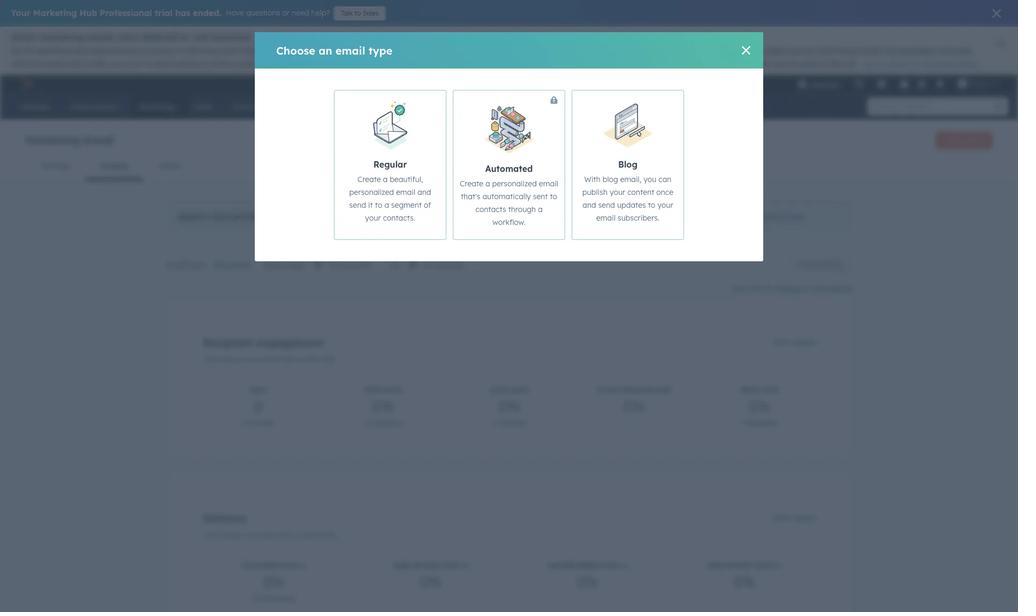 Task type: vqa. For each thing, say whether or not it's contained in the screenshot.
Save associated with 0%
yes



Task type: describe. For each thing, give the bounding box(es) containing it.
email inside button
[[967, 136, 984, 144]]

personalized
[[492, 179, 537, 188]]

3 send from the left
[[801, 59, 818, 69]]

some marketing emails were deferred or soft bounced banner
[[0, 27, 1018, 75]]

open
[[437, 211, 459, 222]]

or inside "your marketing hub professional trial has ended. have questions or need help?"
[[282, 8, 290, 18]]

1 vertical spatial can
[[743, 212, 756, 222]]

that
[[223, 46, 238, 56]]

started
[[241, 46, 267, 56]]

unsubscribed rate
[[547, 562, 619, 570]]

issues
[[839, 46, 861, 56]]

wish
[[294, 59, 311, 69]]

are
[[306, 211, 320, 222]]

team
[[640, 46, 659, 56]]

email down had
[[959, 59, 978, 68]]

choose an email type
[[276, 44, 393, 57]]

save report button for 0
[[766, 331, 824, 353]]

mean
[[600, 212, 620, 222]]

errors.
[[598, 46, 622, 56]]

Regular checkbox
[[334, 90, 447, 240]]

open
[[365, 386, 384, 394]]

music
[[970, 79, 988, 88]]

range for 0
[[219, 356, 239, 364]]

to down 16,
[[313, 59, 320, 69]]

soft-
[[11, 59, 28, 69]]

emails inside popup button
[[225, 260, 249, 270]]

0 inside the click rate 0% 0 clicked
[[492, 418, 497, 428]]

replied
[[750, 418, 778, 428]]

spam
[[708, 562, 726, 570]]

talk to sales
[[341, 9, 379, 17]]

to inside automated create a personalized email that's automatically sent to contacts through a workflow.
[[550, 192, 557, 201]]

16,
[[313, 46, 323, 56]]

0% down unsubscribed rate
[[577, 572, 599, 591]]

2023
[[325, 46, 342, 56]]

settings image
[[917, 80, 927, 89]]

notifications button
[[931, 75, 949, 92]]

greg robinson image
[[958, 79, 967, 88]]

reply rate 0% 0 replied
[[741, 386, 780, 428]]

open rate 0% 0 opened
[[365, 386, 402, 428]]

deferred
[[141, 32, 178, 42]]

date range : from 9/24/2023 to 10/24/2023 for 0%
[[203, 531, 336, 539]]

for
[[884, 46, 897, 56]]

none checkbox containing automated
[[453, 90, 565, 240]]

apple's
[[178, 211, 209, 222]]

how the % change is calculated
[[732, 284, 852, 293]]

automated create a personalized email that's automatically sent to contacts through a workflow.
[[460, 163, 558, 227]]

your
[[11, 7, 30, 18]]

other
[[817, 46, 836, 56]]

create inside automated create a personalized email that's automatically sent to contacts through a workflow.
[[460, 179, 483, 188]]

1 horizontal spatial here
[[788, 212, 804, 222]]

a down customers
[[915, 59, 919, 68]]

save report for 0%
[[773, 513, 817, 523]]

rate inside the click rate 0% 0 clicked
[[512, 386, 529, 394]]

9/24/2023 for 0%
[[260, 531, 292, 539]]

health button
[[144, 153, 197, 179]]

choose
[[276, 44, 315, 57]]

close banner icon image
[[999, 40, 1005, 47]]

rate inside reply rate 0% 0 replied
[[763, 386, 780, 394]]

may
[[364, 211, 384, 222]]

sends,
[[85, 59, 108, 69]]

1 horizontal spatial you
[[447, 59, 461, 69]]

affect
[[386, 211, 412, 222]]

we've identified and implemented a solution to the issue that started on october 16, 2023 causing some marketing emails to have "server busy" or "deferred" errors. our team is monitoring the system to make sure no other issues exist. for customers who had soft-bounced email sends, we won't re-send emails to those contacts. if you wish to re-send emails to those contacts, you can create a list from the "bounced" emails under the "recipients" from your email, and re-send to this list.
[[11, 46, 971, 69]]

10/24/2023 for 0
[[301, 356, 336, 364]]

save for 0%
[[773, 513, 791, 523]]

to down issue
[[201, 59, 209, 69]]

report for 0
[[794, 337, 817, 347]]

soft
[[193, 32, 209, 42]]

save report button for 0%
[[766, 507, 824, 528]]

manage
[[41, 161, 70, 171]]

a down sent
[[538, 205, 543, 214]]

how to resend a marketing email
[[864, 59, 978, 68]]

create email button
[[936, 132, 993, 149]]

system
[[727, 46, 753, 56]]

MM/DD/YYYY text field
[[404, 259, 481, 272]]

music button
[[951, 75, 1005, 92]]

export charts button
[[793, 256, 852, 274]]

marketplaces button
[[871, 75, 893, 92]]

under
[[625, 59, 647, 69]]

2 re- from the left
[[323, 59, 333, 69]]

bounced inside we've identified and implemented a solution to the issue that started on october 16, 2023 causing some marketing emails to have "server busy" or "deferred" errors. our team is monitoring the system to make sure no other issues exist. for customers who had soft-bounced email sends, we won't re-send emails to those contacts. if you wish to re-send emails to those contacts, you can create a list from the "bounced" emails under the "recipients" from your email, and re-send to this list.
[[28, 59, 60, 69]]

"server
[[494, 46, 522, 56]]

2 vertical spatial marketing
[[921, 59, 957, 68]]

: for 0%
[[239, 531, 240, 539]]

here link
[[788, 212, 804, 222]]

0% inside open rate 0% 0 opened
[[373, 397, 395, 416]]

privacy
[[232, 211, 265, 222]]

bounce
[[413, 562, 442, 570]]

create inside button
[[945, 136, 965, 144]]

email,
[[749, 59, 772, 69]]

emails inside sent 0 0 emails
[[249, 418, 274, 428]]

hubspot image
[[19, 77, 32, 90]]

talk
[[341, 9, 353, 17]]

how to resend a marketing email link
[[864, 59, 978, 68]]

sure
[[787, 46, 803, 56]]

apple's new privacy features are here and may affect your open rates.
[[178, 211, 486, 222]]

range for 0%
[[219, 531, 239, 539]]

0 inside reply rate 0% 0 replied
[[743, 418, 748, 428]]

need
[[292, 8, 309, 18]]

to right solution
[[179, 46, 186, 56]]

automated
[[485, 163, 533, 174]]

date range:
[[264, 260, 305, 270]]

the left system in the top of the page
[[713, 46, 725, 56]]

to down for
[[881, 59, 888, 68]]

to left have
[[464, 46, 472, 56]]

close image
[[742, 46, 751, 55]]

talk to sales button
[[334, 6, 386, 20]]

0 horizontal spatial marketing
[[38, 32, 83, 42]]

hard bounce rate
[[393, 562, 460, 570]]

the down busy"
[[544, 59, 556, 69]]

sent 0 0 emails
[[242, 386, 274, 428]]

charts
[[824, 261, 843, 269]]

help image
[[899, 80, 909, 89]]

marketplaces image
[[877, 80, 887, 89]]

a left list
[[504, 59, 509, 69]]

engagement
[[256, 336, 324, 349]]

has
[[175, 7, 190, 18]]

manage button
[[26, 153, 85, 179]]

opened
[[372, 418, 402, 428]]

settings link
[[916, 78, 929, 89]]

from for 0
[[242, 356, 258, 364]]

delivered
[[260, 593, 295, 603]]

list.
[[846, 59, 858, 69]]

0 vertical spatial bounced
[[212, 32, 249, 42]]

how for how the % change is calculated
[[732, 284, 749, 293]]

the down soft
[[188, 46, 200, 56]]

a up 'automatically'
[[486, 179, 490, 188]]

who
[[939, 46, 954, 56]]

date for 0%
[[203, 531, 218, 539]]

features
[[268, 211, 303, 222]]

change
[[775, 284, 802, 293]]

MM/DD/YYYY text field
[[310, 259, 386, 272]]

find out what these changes mean for your campaigns, and how you can prepare here .
[[496, 212, 806, 222]]

9/24/2023 for 0
[[260, 356, 292, 364]]

save report for 0
[[773, 337, 817, 347]]

%
[[766, 284, 772, 293]]

0 inside 0% 0 delivered
[[253, 593, 258, 603]]

hub
[[80, 7, 97, 18]]

your inside we've identified and implemented a solution to the issue that started on october 16, 2023 causing some marketing emails to have "server busy" or "deferred" errors. our team is monitoring the system to make sure no other issues exist. for customers who had soft-bounced email sends, we won't re-send emails to those contacts. if you wish to re-send emails to those contacts, you can create a list from the "bounced" emails under the "recipients" from your email, and re-send to this list.
[[730, 59, 747, 69]]

date range : from 9/24/2023 to 10/24/2023 for 0
[[203, 356, 336, 364]]

and left how
[[696, 212, 709, 222]]

2 send from the left
[[333, 59, 350, 69]]

calling icon image
[[854, 79, 864, 89]]

out
[[514, 212, 526, 222]]

marketing email
[[26, 133, 114, 146]]



Task type: locate. For each thing, give the bounding box(es) containing it.
0% inside click-through rate 0% -
[[624, 397, 646, 416]]

0% inside reply rate 0% 0 replied
[[749, 397, 771, 416]]

rates.
[[462, 211, 486, 222]]

0% down delivered rate
[[263, 572, 285, 591]]

1 horizontal spatial or
[[282, 8, 290, 18]]

to right close icon at right
[[755, 46, 762, 56]]

1 horizontal spatial marketing
[[397, 46, 436, 56]]

if
[[269, 59, 276, 69]]

0 horizontal spatial send
[[155, 59, 173, 69]]

1 horizontal spatial through
[[620, 386, 654, 394]]

1 vertical spatial save report
[[773, 513, 817, 523]]

0 horizontal spatial through
[[508, 205, 536, 214]]

upgrade image
[[798, 80, 807, 89]]

0 horizontal spatial bounced
[[28, 59, 60, 69]]

range
[[219, 356, 239, 364], [219, 531, 239, 539]]

this
[[830, 59, 843, 69]]

0 vertical spatial from
[[242, 356, 258, 364]]

export
[[802, 261, 822, 269]]

1 horizontal spatial from
[[710, 59, 728, 69]]

1 10/24/2023 from the top
[[301, 356, 336, 364]]

some marketing emails were deferred or soft bounced
[[11, 32, 249, 42]]

can left prepare
[[743, 212, 756, 222]]

to down engagement
[[293, 356, 300, 364]]

2 from from the top
[[242, 531, 258, 539]]

date range : from 9/24/2023 to 10/24/2023 up delivered rate
[[203, 531, 336, 539]]

create down search hubspot search box on the top right of the page
[[945, 136, 965, 144]]

2 horizontal spatial or
[[547, 46, 555, 56]]

had
[[957, 46, 971, 56]]

2 those from the left
[[389, 59, 409, 69]]

calling icon button
[[850, 77, 868, 90]]

1 vertical spatial report
[[794, 513, 817, 523]]

-
[[633, 418, 636, 428]]

0% up clicked
[[498, 397, 520, 416]]

1 those from the left
[[211, 59, 231, 69]]

search image
[[996, 103, 1003, 110]]

have
[[474, 46, 492, 56]]

0 vertical spatial create
[[945, 136, 965, 144]]

through up 'workflow.'
[[508, 205, 536, 214]]

3 re- from the left
[[790, 59, 801, 69]]

0% down spam report rate
[[734, 572, 755, 591]]

0 horizontal spatial here
[[323, 211, 342, 222]]

how for how to resend a marketing email
[[864, 59, 879, 68]]

1 date range : from 9/24/2023 to 10/24/2023 from the top
[[203, 356, 336, 364]]

: down recipient
[[239, 356, 240, 364]]

emails down causing
[[353, 59, 377, 69]]

1 vertical spatial through
[[620, 386, 654, 394]]

find
[[496, 212, 512, 222]]

2 from from the left
[[710, 59, 728, 69]]

a up won't
[[140, 46, 145, 56]]

automatically
[[483, 192, 531, 201]]

menu
[[790, 75, 1006, 92]]

marketing inside banner
[[26, 133, 81, 146]]

our
[[624, 46, 638, 56]]

0 horizontal spatial can
[[463, 59, 476, 69]]

for
[[623, 212, 633, 222]]

create
[[945, 136, 965, 144], [460, 179, 483, 188]]

you right contacts,
[[447, 59, 461, 69]]

0 vertical spatial 9/24/2023
[[260, 356, 292, 364]]

choose an email type dialog
[[255, 32, 764, 261]]

sales
[[363, 9, 379, 17]]

2 9/24/2023 from the top
[[260, 531, 292, 539]]

close image
[[993, 9, 1001, 18]]

2 save report button from the top
[[766, 507, 824, 528]]

implemented
[[89, 46, 138, 56]]

2 vertical spatial report
[[728, 562, 754, 570]]

1 vertical spatial from
[[242, 531, 258, 539]]

email right the an
[[336, 44, 365, 57]]

marketing down the who
[[921, 59, 957, 68]]

0 horizontal spatial from
[[524, 59, 542, 69]]

Blog checkbox
[[572, 90, 684, 240]]

0 vertical spatial can
[[463, 59, 476, 69]]

0 vertical spatial 10/24/2023
[[301, 356, 336, 364]]

email down search hubspot search box on the top right of the page
[[967, 136, 984, 144]]

bounced up that
[[212, 32, 249, 42]]

0 horizontal spatial those
[[211, 59, 231, 69]]

0 vertical spatial through
[[508, 205, 536, 214]]

to right mm/dd/yyyy text field
[[391, 260, 399, 270]]

1 horizontal spatial create
[[945, 136, 965, 144]]

how
[[711, 212, 726, 222]]

0% up -
[[624, 397, 646, 416]]

marketing inside we've identified and implemented a solution to the issue that started on october 16, 2023 causing some marketing emails to have "server busy" or "deferred" errors. our team is monitoring the system to make sure no other issues exist. for customers who had soft-bounced email sends, we won't re-send emails to those contacts. if you wish to re-send emails to those contacts, you can create a list from the "bounced" emails under the "recipients" from your email, and re-send to this list.
[[397, 46, 436, 56]]

can down have
[[463, 59, 476, 69]]

0 vertical spatial date range : from 9/24/2023 to 10/24/2023
[[203, 356, 336, 364]]

can inside we've identified and implemented a solution to the issue that started on october 16, 2023 causing some marketing emails to have "server busy" or "deferred" errors. our team is monitoring the system to make sure no other issues exist. for customers who had soft-bounced email sends, we won't re-send emails to those contacts. if you wish to re-send emails to those contacts, you can create a list from the "bounced" emails under the "recipients" from your email, and re-send to this list.
[[463, 59, 476, 69]]

exist.
[[863, 46, 882, 56]]

hubspot link
[[13, 77, 40, 90]]

list
[[511, 59, 522, 69]]

prepare
[[758, 212, 786, 222]]

rate inside click-through rate 0% -
[[656, 386, 672, 394]]

1 horizontal spatial re-
[[323, 59, 333, 69]]

1 vertical spatial save
[[773, 513, 791, 523]]

9/24/2023 up delivered rate
[[260, 531, 292, 539]]

1 vertical spatial create
[[460, 179, 483, 188]]

email down identified
[[62, 59, 83, 69]]

ended.
[[193, 7, 222, 18]]

0 vertical spatial save report button
[[766, 331, 824, 353]]

we
[[110, 59, 121, 69]]

from
[[242, 356, 258, 364], [242, 531, 258, 539]]

0% inside 0% 0 delivered
[[263, 572, 285, 591]]

emails down sent
[[249, 418, 274, 428]]

and left may
[[345, 211, 362, 222]]

from
[[524, 59, 542, 69], [710, 59, 728, 69]]

1 horizontal spatial send
[[333, 59, 350, 69]]

1 send from the left
[[155, 59, 173, 69]]

identified
[[35, 46, 71, 56]]

email up analyze
[[84, 133, 114, 146]]

0 horizontal spatial re-
[[145, 59, 155, 69]]

sent
[[533, 192, 548, 201]]

1 vertical spatial how
[[732, 284, 749, 293]]

.
[[804, 212, 806, 222]]

click rate 0% 0 clicked
[[489, 386, 529, 428]]

0 vertical spatial how
[[864, 59, 879, 68]]

marketing email banner
[[26, 129, 993, 153]]

0% up "opened"
[[373, 397, 395, 416]]

emails down 'errors.'
[[599, 59, 623, 69]]

email inside marketing email banner
[[84, 133, 114, 146]]

how inside some marketing emails were deferred or soft bounced banner
[[864, 59, 879, 68]]

causing
[[345, 46, 373, 56]]

2 vertical spatial or
[[547, 46, 555, 56]]

to inside button
[[355, 9, 361, 17]]

create email
[[945, 136, 984, 144]]

the left %
[[751, 284, 763, 293]]

campaigns,
[[652, 212, 694, 222]]

2 date range : from 9/24/2023 to 10/24/2023 from the top
[[203, 531, 336, 539]]

re- down solution
[[145, 59, 155, 69]]

changes
[[569, 212, 598, 222]]

notifications image
[[935, 80, 945, 89]]

: down delivery
[[239, 531, 240, 539]]

2 horizontal spatial re-
[[790, 59, 801, 69]]

date down recipient
[[203, 356, 218, 364]]

rate inside open rate 0% 0 opened
[[386, 386, 402, 394]]

from down system in the top of the page
[[710, 59, 728, 69]]

1 horizontal spatial your
[[635, 212, 650, 222]]

10/24/2023 for 0%
[[301, 531, 336, 539]]

0 inside open rate 0% 0 opened
[[365, 418, 370, 428]]

your marketing hub professional trial has ended. have questions or need help?
[[11, 7, 330, 18]]

save report button
[[766, 331, 824, 353], [766, 507, 824, 528]]

None checkbox
[[453, 90, 565, 240]]

health
[[159, 161, 182, 171]]

recipient
[[203, 336, 253, 349]]

save report
[[773, 337, 817, 347], [773, 513, 817, 523]]

and down make
[[774, 59, 788, 69]]

0 horizontal spatial create
[[460, 179, 483, 188]]

and up sends,
[[73, 46, 87, 56]]

0 vertical spatial marketing
[[38, 32, 83, 42]]

2 horizontal spatial marketing
[[921, 59, 957, 68]]

emails up implemented
[[86, 32, 115, 42]]

2 save from the top
[[773, 513, 791, 523]]

won't
[[123, 59, 143, 69]]

re- down sure
[[790, 59, 801, 69]]

1 vertical spatial bounced
[[28, 59, 60, 69]]

date left range:
[[264, 260, 281, 270]]

help?
[[311, 8, 330, 18]]

the down team
[[649, 59, 661, 69]]

1 range from the top
[[219, 356, 239, 364]]

to right sent
[[550, 192, 557, 201]]

0 vertical spatial is
[[662, 46, 667, 56]]

you right if
[[278, 59, 292, 69]]

1 vertical spatial range
[[219, 531, 239, 539]]

1 vertical spatial marketing
[[26, 133, 81, 146]]

or left soft
[[181, 32, 190, 42]]

1 save from the top
[[773, 337, 791, 347]]

1 from from the top
[[242, 356, 258, 364]]

1 re- from the left
[[145, 59, 155, 69]]

date range : from 9/24/2023 to 10/24/2023 down recipient engagement
[[203, 356, 336, 364]]

1 horizontal spatial bounced
[[212, 32, 249, 42]]

delivery
[[203, 511, 247, 525]]

1 from from the left
[[524, 59, 542, 69]]

here right prepare
[[788, 212, 804, 222]]

date down delivery
[[203, 531, 218, 539]]

your left open
[[414, 211, 434, 222]]

through inside click-through rate 0% -
[[620, 386, 654, 394]]

1 vertical spatial marketing
[[397, 46, 436, 56]]

emails
[[86, 32, 115, 42], [438, 46, 462, 56], [175, 59, 199, 69], [353, 59, 377, 69], [599, 59, 623, 69], [225, 260, 249, 270], [249, 418, 274, 428]]

you right how
[[728, 212, 741, 222]]

marketing left hub at top left
[[33, 7, 77, 18]]

re- down the an
[[323, 59, 333, 69]]

from down delivery
[[242, 531, 258, 539]]

those down that
[[211, 59, 231, 69]]

2 save report from the top
[[773, 513, 817, 523]]

0 horizontal spatial you
[[278, 59, 292, 69]]

we've
[[11, 46, 33, 56]]

1 9/24/2023 from the top
[[260, 356, 292, 364]]

email
[[336, 44, 365, 57], [62, 59, 83, 69], [959, 59, 978, 68], [967, 136, 984, 144], [539, 179, 558, 188]]

to
[[355, 9, 361, 17], [179, 46, 186, 56], [464, 46, 472, 56], [755, 46, 762, 56], [201, 59, 209, 69], [313, 59, 320, 69], [379, 59, 386, 69], [820, 59, 828, 69], [881, 59, 888, 68], [550, 192, 557, 201], [391, 260, 399, 270], [293, 356, 300, 364], [293, 531, 300, 539]]

0% up replied
[[749, 397, 771, 416]]

reply
[[741, 386, 761, 394]]

0 horizontal spatial your
[[414, 211, 434, 222]]

october
[[281, 46, 311, 56]]

1 vertical spatial date range : from 9/24/2023 to 10/24/2023
[[203, 531, 336, 539]]

0%
[[373, 397, 395, 416], [498, 397, 520, 416], [624, 397, 646, 416], [749, 397, 771, 416], [263, 572, 285, 591], [420, 572, 442, 591], [577, 572, 599, 591], [734, 572, 755, 591]]

1 horizontal spatial is
[[805, 284, 811, 293]]

send down 2023
[[333, 59, 350, 69]]

email inside we've identified and implemented a solution to the issue that started on october 16, 2023 causing some marketing emails to have "server busy" or "deferred" errors. our team is monitoring the system to make sure no other issues exist. for customers who had soft-bounced email sends, we won't re-send emails to those contacts. if you wish to re-send emails to those contacts, you can create a list from the "bounced" emails under the "recipients" from your email, and re-send to this list.
[[62, 59, 83, 69]]

were
[[117, 32, 138, 42]]

1 horizontal spatial email
[[167, 260, 186, 270]]

report
[[794, 337, 817, 347], [794, 513, 817, 523], [728, 562, 754, 570]]

2 vertical spatial date
[[203, 531, 218, 539]]

1 horizontal spatial can
[[743, 212, 756, 222]]

emails up contacts,
[[438, 46, 462, 56]]

1 save report button from the top
[[766, 331, 824, 353]]

through inside automated create a personalized email that's automatically sent to contacts through a workflow.
[[508, 205, 536, 214]]

marketing up manage "button"
[[26, 133, 81, 146]]

or left need
[[282, 8, 290, 18]]

how inside button
[[732, 284, 749, 293]]

a
[[140, 46, 145, 56], [504, 59, 509, 69], [915, 59, 919, 68], [486, 179, 490, 188], [538, 205, 543, 214]]

2 : from the top
[[239, 531, 240, 539]]

all emails
[[213, 260, 249, 270]]

marketing
[[33, 7, 77, 18], [26, 133, 81, 146]]

new
[[212, 211, 229, 222]]

is right team
[[662, 46, 667, 56]]

0 vertical spatial date
[[264, 260, 281, 270]]

0 vertical spatial marketing
[[33, 7, 77, 18]]

0 horizontal spatial is
[[662, 46, 667, 56]]

1 horizontal spatial how
[[864, 59, 879, 68]]

navigation
[[26, 153, 993, 179]]

menu containing music
[[790, 75, 1006, 92]]

click
[[489, 386, 510, 394]]

from for 0%
[[242, 531, 258, 539]]

email inside automated create a personalized email that's automatically sent to contacts through a workflow.
[[539, 179, 558, 188]]

recipient engagement
[[203, 336, 324, 349]]

your right for
[[635, 212, 650, 222]]

how left %
[[732, 284, 749, 293]]

marketing up contacts,
[[397, 46, 436, 56]]

2 horizontal spatial you
[[728, 212, 741, 222]]

2 horizontal spatial send
[[801, 59, 818, 69]]

email up sent
[[539, 179, 558, 188]]

1 vertical spatial or
[[181, 32, 190, 42]]

0 vertical spatial :
[[239, 356, 240, 364]]

1 vertical spatial 10/24/2023
[[301, 531, 336, 539]]

0 vertical spatial or
[[282, 8, 290, 18]]

1 vertical spatial is
[[805, 284, 811, 293]]

send down the no
[[801, 59, 818, 69]]

save for 0
[[773, 337, 791, 347]]

to down some
[[379, 59, 386, 69]]

0 horizontal spatial email
[[84, 133, 114, 146]]

0 vertical spatial save report
[[773, 337, 817, 347]]

from down busy"
[[524, 59, 542, 69]]

0 vertical spatial email
[[84, 133, 114, 146]]

can
[[463, 59, 476, 69], [743, 212, 756, 222]]

delivered
[[241, 562, 279, 570]]

bounced down identified
[[28, 59, 60, 69]]

clicked
[[499, 418, 526, 428]]

through
[[508, 205, 536, 214], [620, 386, 654, 394]]

some
[[11, 32, 35, 42]]

save
[[773, 337, 791, 347], [773, 513, 791, 523]]

1 vertical spatial email
[[167, 260, 186, 270]]

through up -
[[620, 386, 654, 394]]

click-through rate 0% -
[[597, 386, 672, 428]]

from down recipient engagement
[[242, 356, 258, 364]]

0% inside the click rate 0% 0 clicked
[[498, 397, 520, 416]]

emails right all
[[225, 260, 249, 270]]

emails down solution
[[175, 59, 199, 69]]

or right busy"
[[547, 46, 555, 56]]

to left this
[[820, 59, 828, 69]]

send down solution
[[155, 59, 173, 69]]

send
[[155, 59, 173, 69], [333, 59, 350, 69], [801, 59, 818, 69]]

how
[[864, 59, 879, 68], [732, 284, 749, 293]]

2 10/24/2023 from the top
[[301, 531, 336, 539]]

Search HubSpot search field
[[868, 97, 999, 116]]

date
[[264, 260, 281, 270], [203, 356, 218, 364], [203, 531, 218, 539]]

0 vertical spatial save
[[773, 337, 791, 347]]

"deferred"
[[557, 46, 596, 56]]

navigation containing manage
[[26, 153, 993, 179]]

email left type:
[[167, 260, 186, 270]]

9/24/2023 down recipient engagement
[[260, 356, 292, 364]]

to right talk
[[355, 9, 361, 17]]

0 vertical spatial report
[[794, 337, 817, 347]]

what
[[528, 212, 545, 222]]

type
[[369, 44, 393, 57]]

1 vertical spatial 9/24/2023
[[260, 531, 292, 539]]

:
[[239, 356, 240, 364], [239, 531, 240, 539]]

report for 0%
[[794, 513, 817, 523]]

menu item
[[847, 75, 849, 92]]

date for 0
[[203, 356, 218, 364]]

1 save report from the top
[[773, 337, 817, 347]]

or inside we've identified and implemented a solution to the issue that started on october 16, 2023 causing some marketing emails to have "server busy" or "deferred" errors. our team is monitoring the system to make sure no other issues exist. for customers who had soft-bounced email sends, we won't re-send emails to those contacts. if you wish to re-send emails to those contacts, you can create a list from the "bounced" emails under the "recipients" from your email, and re-send to this list.
[[547, 46, 555, 56]]

those down some
[[389, 59, 409, 69]]

0 horizontal spatial how
[[732, 284, 749, 293]]

1 vertical spatial date
[[203, 356, 218, 364]]

all
[[213, 260, 223, 270]]

marketing up identified
[[38, 32, 83, 42]]

is right the change
[[805, 284, 811, 293]]

your down system in the top of the page
[[730, 59, 747, 69]]

: for 0
[[239, 356, 240, 364]]

0% down bounce
[[420, 572, 442, 591]]

solution
[[147, 46, 176, 56]]

the inside how the % change is calculated button
[[751, 284, 763, 293]]

create up that's
[[460, 179, 483, 188]]

is inside we've identified and implemented a solution to the issue that started on october 16, 2023 causing some marketing emails to have "server busy" or "deferred" errors. our team is monitoring the system to make sure no other issues exist. for customers who had soft-bounced email sends, we won't re-send emails to those contacts. if you wish to re-send emails to those contacts, you can create a list from the "bounced" emails under the "recipients" from your email, and re-send to this list.
[[662, 46, 667, 56]]

range down delivery
[[219, 531, 239, 539]]

here right are
[[323, 211, 342, 222]]

1 vertical spatial save report button
[[766, 507, 824, 528]]

2 horizontal spatial your
[[730, 59, 747, 69]]

1 horizontal spatial those
[[389, 59, 409, 69]]

to up delivered rate
[[293, 531, 300, 539]]

2 range from the top
[[219, 531, 239, 539]]

how down exist.
[[864, 59, 879, 68]]

0 horizontal spatial or
[[181, 32, 190, 42]]

delivered rate
[[241, 562, 298, 570]]

1 : from the top
[[239, 356, 240, 364]]

0 vertical spatial range
[[219, 356, 239, 364]]

range down recipient
[[219, 356, 239, 364]]

is inside how the % change is calculated button
[[805, 284, 811, 293]]

1 vertical spatial :
[[239, 531, 240, 539]]



